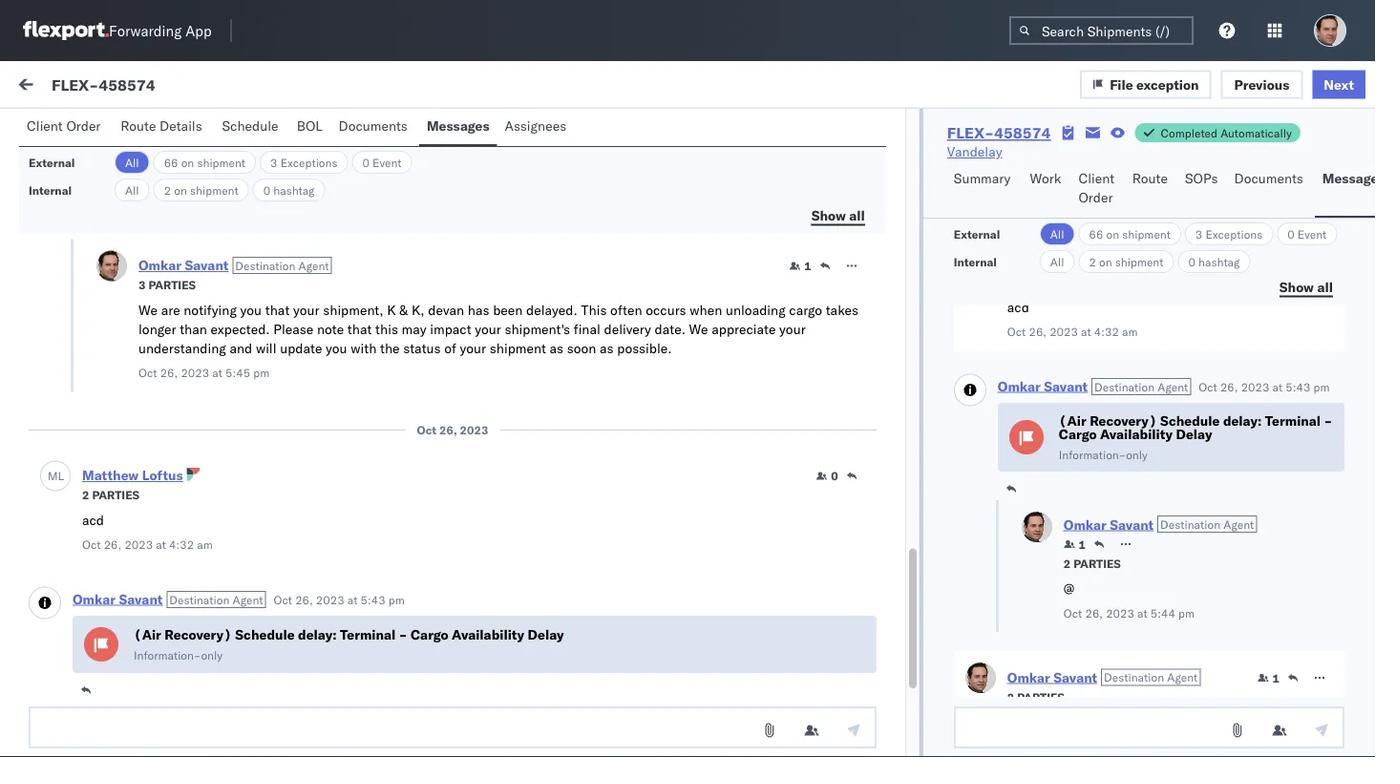 Task type: vqa. For each thing, say whether or not it's contained in the screenshot.
(0)
yes



Task type: locate. For each thing, give the bounding box(es) containing it.
5:45
[[225, 366, 250, 380], [556, 604, 585, 621], [556, 728, 585, 745]]

possible.
[[617, 340, 672, 356]]

this
[[375, 320, 398, 337], [230, 641, 253, 658]]

and inside we are notifying you that your shipment, k & k, devan has been delayed. this often occurs when unloading cargo takes longer than expected. please note that this may impact your shipment's final delivery date. we appreciate your understanding and will update you with the status of your shipment as soon as possible. oct 26, 2023 at 5:45 pm
[[230, 340, 252, 356]]

flex- 458574 for you
[[1061, 728, 1151, 745]]

66 for show all 'button' to the bottom
[[1089, 227, 1103, 241]]

k, for we are notifying you that your shipment, k & k, devan has been delayed. this often occurs when unloading cargo takes longer than expected. please note that this may impact your shipment's final delivery date. we appreciate your understanding and will update you with the status of your shipment as soon as possible. oct 26, 2023 at 5:45 pm
[[412, 301, 425, 318]]

2 vertical spatial flex- 458574
[[1061, 728, 1151, 745]]

exception:
[[61, 498, 128, 514], [61, 603, 128, 619]]

i am filing
[[57, 326, 117, 342]]

route button
[[1125, 161, 1178, 218]]

please
[[273, 320, 314, 337]]

0 horizontal spatial client order button
[[19, 109, 113, 146]]

we are notifying you that your shipment, k & k, devan has been delayed. this often occurs when unloading cargo takes longer than expected. please note that this may impact your shipment's final delivery date. we appreciate your understanding and will update you with the status of your shipment as soon as possible. oct 26, 2023 at 5:45 pm
[[138, 301, 859, 380]]

related
[[1062, 166, 1101, 180]]

0 vertical spatial oct 26, 2023, 5:45 pm edt
[[466, 604, 637, 621]]

1 vertical spatial all
[[1317, 278, 1333, 295]]

warehouse down internal (0) button
[[134, 164, 205, 181]]

external down my work
[[31, 121, 81, 138]]

k, inside we are notifying you that your shipment, k & k, devan has been delayed. this often occurs when unloading cargo takes longer than expected. please note that this may impact your shipment's final delivery date. we appreciate your understanding and will update you with the status of your shipment as soon as possible. oct 26, 2023 at 5:45 pm
[[412, 301, 425, 318]]

0 vertical spatial acd oct 26, 2023 at 4:32 am
[[1007, 298, 1138, 339]]

0 horizontal spatial with
[[201, 641, 227, 658]]

shipment, for we are notifying you that your shipment, k & k, devan has been delayed. this often occurs when unloading cargo takes longer than expected. please note that this may impact your shipment's final delivery date. we appreciate your understanding and will update you with the status of your shipment as soon as possible. oct 26, 2023 at 5:45 pm
[[323, 301, 384, 318]]

1 (0) from the left
[[84, 121, 109, 138]]

shipment down shipment's at the left
[[490, 340, 546, 356]]

recovery) down 1366815
[[1090, 413, 1157, 429]]

1 vertical spatial flex- 458574
[[1061, 604, 1151, 621]]

1 horizontal spatial &
[[399, 301, 408, 318]]

flex- 1366815
[[1061, 394, 1159, 411]]

with left the
[[351, 340, 377, 356]]

1 horizontal spatial recovery)
[[1090, 413, 1157, 429]]

acd left flex- 1854269
[[1007, 298, 1029, 315]]

1 horizontal spatial internal
[[128, 121, 175, 138]]

1 2023, from the top
[[516, 222, 553, 239]]

1 oct 26, 2023, 5:45 pm edt from the top
[[466, 604, 637, 621]]

3 exceptions
[[270, 155, 338, 170], [1196, 227, 1263, 241]]

event down "3:42"
[[373, 155, 402, 170]]

boat!
[[186, 412, 217, 428]]

cargo right we
[[411, 627, 449, 643]]

occurs
[[646, 301, 686, 318]]

resize handle column header
[[435, 160, 457, 757], [732, 160, 755, 757], [1029, 160, 1052, 757], [1327, 160, 1350, 757]]

route
[[121, 117, 156, 134], [1133, 170, 1168, 187]]

2 horizontal spatial you
[[326, 340, 347, 356]]

devan down schedule button
[[208, 164, 249, 181]]

2023, for commendation
[[516, 308, 553, 325]]

3 pm from the top
[[589, 604, 609, 621]]

0 horizontal spatial documents
[[339, 117, 408, 134]]

at
[[349, 130, 359, 144], [1081, 325, 1091, 339], [212, 366, 223, 380], [1273, 380, 1283, 394], [156, 538, 166, 552], [347, 593, 358, 607], [1138, 606, 1148, 620]]

4:32
[[1094, 325, 1119, 339], [169, 538, 194, 552]]

66 down internal (0) button
[[164, 155, 178, 170]]

1 omkar savant from the top
[[93, 207, 178, 223]]

on down related work item/shipment
[[1106, 227, 1119, 241]]

exception: for exception: unknown
[[61, 498, 128, 514]]

2 2023, from the top
[[516, 308, 553, 325]]

shipment,
[[323, 301, 384, 318], [242, 727, 302, 744]]

client order button down my work
[[19, 109, 113, 146]]

1 vertical spatial cargo
[[411, 627, 449, 643]]

documents down automatically
[[1234, 170, 1304, 187]]

shipment, inside we are notifying you that your shipment, k & k, devan has been delayed. this often occurs when unloading cargo takes longer than expected. please note that this may impact your shipment's final delivery date. we appreciate your understanding and will update you with the status of your shipment as soon as possible. oct 26, 2023 at 5:45 pm
[[323, 301, 384, 318]]

5:44
[[1151, 606, 1176, 620]]

we down when
[[689, 320, 708, 337]]

devan down established,
[[347, 727, 383, 744]]

morale!
[[362, 326, 407, 342]]

loftus
[[142, 467, 183, 484]]

0 vertical spatial cargo
[[1059, 426, 1097, 443]]

0 vertical spatial 5:45
[[225, 366, 250, 380]]

will right we
[[409, 641, 429, 658]]

cargo down flex- 1366815
[[1059, 426, 1097, 443]]

omkar savant for unknown
[[93, 465, 178, 481]]

2 horizontal spatial message
[[1323, 170, 1375, 187]]

shipment, up note on the left top of the page
[[323, 301, 384, 318]]

26, inside @ oct 26, 2023 at 5:44 pm
[[1085, 606, 1103, 620]]

message inside button
[[1323, 170, 1375, 187]]

pm
[[589, 222, 609, 239], [589, 308, 609, 325], [589, 604, 609, 621], [589, 728, 609, 745]]

1 vertical spatial show
[[1280, 278, 1314, 295]]

exception: down matthew
[[61, 498, 128, 514]]

this is a great deal and with this contract established, we will create a lucrative partnership.
[[57, 641, 429, 677]]

1 horizontal spatial 4:32
[[1094, 325, 1119, 339]]

0 event down message button
[[1288, 227, 1327, 241]]

2 on shipment
[[164, 183, 238, 197], [1089, 255, 1164, 269]]

1 flex- 458574 from the top
[[1061, 222, 1151, 239]]

omkar savant for are
[[93, 694, 178, 711]]

1 vertical spatial work
[[1104, 166, 1129, 180]]

your down cargo
[[779, 320, 806, 337]]

0 horizontal spatial availability
[[452, 627, 524, 643]]

0 vertical spatial client order
[[27, 117, 101, 134]]

2 (0) from the left
[[178, 121, 203, 138]]

3 inside button
[[138, 278, 146, 292]]

shipment down route button
[[1122, 227, 1171, 241]]

details
[[160, 117, 202, 134]]

all
[[125, 155, 139, 170], [125, 183, 139, 197], [1050, 227, 1064, 241], [1050, 255, 1064, 269]]

my work
[[19, 74, 104, 100]]

completed automatically
[[1161, 126, 1292, 140]]

acd oct 26, 2023 at 4:32 am
[[1007, 298, 1138, 339], [82, 511, 213, 552]]

client order down my work
[[27, 117, 101, 134]]

0 vertical spatial 5:43
[[1286, 380, 1311, 394]]

message down next button
[[1323, 170, 1375, 187]]

pm for latent messaging test.
[[589, 222, 609, 239]]

5 omkar savant from the top
[[93, 570, 178, 586]]

you for we are notifying you that your shipment, k & k, devan has been delayed. this often occurs when unloading cargo takes longer than expected. please note that this may impact your shipment's final delivery date. we appreciate your understanding and will update you with the status of your shipment as soon as possible. oct 26, 2023 at 5:45 pm
[[240, 301, 262, 318]]

client order button left item/shipment
[[1071, 161, 1125, 218]]

has inside we are notifying you that your shipment, k & k, devan has been delayed. this often occurs when unloading cargo takes longer than expected. please note that this may impact your shipment's final delivery date. we appreciate your understanding and will update you with the status of your shipment as soon as possible. oct 26, 2023 at 5:45 pm
[[468, 301, 489, 318]]

forwarding
[[109, 21, 182, 40]]

work up external (0)
[[55, 74, 104, 100]]

only down 1366815
[[1126, 447, 1148, 462]]

will inside we are notifying you that your shipment, k & k, devan has been delayed. this often occurs when unloading cargo takes longer than expected. please note that this may impact your shipment's final delivery date. we appreciate your understanding and will update you with the status of your shipment as soon as possible. oct 26, 2023 at 5:45 pm
[[256, 340, 277, 356]]

all button
[[115, 151, 150, 174], [115, 179, 150, 202], [1040, 223, 1075, 245], [1040, 250, 1075, 273]]

0 vertical spatial this
[[581, 301, 607, 318]]

0 vertical spatial flex- 458574
[[1061, 222, 1151, 239]]

work right related
[[1104, 166, 1129, 180]]

acd oct 26, 2023 at 4:32 am down matthew loftus at the left bottom of the page
[[82, 511, 213, 552]]

are inside we are notifying you that your shipment, k & k, devan has been delayed. this often occurs when unloading cargo takes longer than expected. please note that this may impact your shipment's final delivery date. we appreciate your understanding and will update you with the status of your shipment as soon as possible. oct 26, 2023 at 5:45 pm
[[161, 301, 180, 318]]

1 vertical spatial will
[[409, 641, 429, 658]]

0 horizontal spatial (air recovery) schedule delay: terminal - cargo availability delay information-only
[[134, 627, 564, 662]]

3 parties button
[[138, 276, 196, 293]]

only right the deal
[[201, 648, 223, 662]]

2 horizontal spatial that
[[348, 320, 372, 337]]

warehouse up the deal
[[132, 603, 203, 619]]

delay inside warehouse devan delay information-only
[[252, 164, 288, 181]]

0 horizontal spatial work
[[55, 74, 104, 100]]

& down established,
[[318, 727, 327, 744]]

flex- 1854269
[[1061, 308, 1159, 325]]

this left contract
[[230, 641, 253, 658]]

0 horizontal spatial we
[[57, 727, 76, 744]]

with inside the this is a great deal and with this contract established, we will create a lucrative partnership.
[[201, 641, 227, 658]]

None text field
[[29, 707, 877, 749], [954, 707, 1345, 749], [29, 707, 877, 749], [954, 707, 1345, 749]]

1 vertical spatial client order
[[1079, 170, 1115, 206]]

parties for @
[[1074, 556, 1121, 571]]

information-
[[134, 185, 201, 200], [1059, 447, 1126, 462], [134, 648, 201, 662]]

the
[[380, 340, 400, 356]]

devan up impact
[[428, 301, 464, 318]]

2 pm from the top
[[589, 308, 609, 325]]

0 event down "3:42"
[[362, 155, 402, 170]]

message for message list
[[222, 121, 278, 138]]

work right the import
[[185, 78, 217, 95]]

acd
[[1007, 298, 1029, 315], [82, 511, 104, 528]]

flex-458574 down forwarding app "link"
[[52, 75, 155, 94]]

order
[[66, 117, 101, 134], [1079, 189, 1113, 206]]

on up test.
[[174, 183, 187, 197]]

66 down related
[[1089, 227, 1103, 241]]

2 omkar savant from the top
[[93, 293, 178, 309]]

as left soon
[[550, 340, 564, 356]]

k,
[[412, 301, 425, 318], [330, 727, 343, 744]]

all for the top show all 'button'
[[849, 207, 865, 223]]

warehouse inside warehouse devan delay information-only
[[134, 164, 205, 181]]

m
[[48, 468, 58, 483]]

message inside 'button'
[[222, 121, 278, 138]]

2 horizontal spatial 3
[[1196, 227, 1203, 241]]

parties inside 3 parties button
[[148, 278, 196, 292]]

route left details
[[121, 117, 156, 134]]

6 omkar savant from the top
[[93, 694, 178, 711]]

2023, for you
[[516, 728, 553, 745]]

route for route
[[1133, 170, 1168, 187]]

acd oct 26, 2023 at 4:32 am up flex- 1366815
[[1007, 298, 1138, 339]]

3 omkar savant from the top
[[93, 379, 178, 395]]

1 vertical spatial hashtag
[[1199, 255, 1240, 269]]

we up longer
[[138, 301, 158, 318]]

hashtag down the sops "button"
[[1199, 255, 1240, 269]]

0 vertical spatial schedule
[[222, 117, 279, 134]]

3 exceptions down the sops "button"
[[1196, 227, 1263, 241]]

summary button
[[946, 161, 1022, 218]]

edt for latent messaging test.
[[612, 222, 637, 239]]

0 vertical spatial flex-458574
[[52, 75, 155, 94]]

2 vertical spatial information-
[[134, 648, 201, 662]]

my
[[19, 74, 49, 100]]

am
[[390, 130, 405, 144], [1122, 325, 1138, 339], [65, 326, 83, 342], [197, 538, 213, 552]]

1 horizontal spatial this
[[581, 301, 607, 318]]

1 vertical spatial documents
[[1234, 170, 1304, 187]]

1 vertical spatial 66 on shipment
[[1089, 227, 1171, 241]]

app
[[185, 21, 212, 40]]

0 vertical spatial warehouse
[[134, 164, 205, 181]]

Search Shipments (/) text field
[[1010, 16, 1194, 45]]

0 vertical spatial devan
[[428, 301, 464, 318]]

(air down exception: warehouse devan delay
[[134, 627, 161, 643]]

(air down flex- 1366815
[[1059, 413, 1087, 429]]

and down expected.
[[230, 340, 252, 356]]

matthew loftus
[[82, 467, 183, 484]]

are for we are notifying you that your shipment, k & k, devan has
[[80, 727, 99, 744]]

matthew loftus button
[[82, 467, 183, 484]]

2 vertical spatial we
[[57, 727, 76, 744]]

k down contract
[[306, 727, 315, 744]]

schedule inside button
[[222, 117, 279, 134]]

flex-458574 up vandelay
[[947, 123, 1051, 142]]

4:32 down unknown
[[169, 538, 194, 552]]

notifying for we are notifying you that your shipment, k & k, devan has been delayed. this often occurs when unloading cargo takes longer than expected. please note that this may impact your shipment's final delivery date. we appreciate your understanding and will update you with the status of your shipment as soon as possible. oct 26, 2023 at 5:45 pm
[[184, 301, 237, 318]]

that for we are notifying you that your shipment, k & k, devan has
[[184, 727, 209, 744]]

1 horizontal spatial k,
[[412, 301, 425, 318]]

1 vertical spatial order
[[1079, 189, 1113, 206]]

edt for you
[[612, 728, 637, 745]]

4 edt from the top
[[612, 728, 637, 745]]

devan for we are notifying you that your shipment, k & k, devan has
[[347, 727, 383, 744]]

0 vertical spatial work
[[55, 74, 104, 100]]

0 vertical spatial 3
[[270, 155, 277, 170]]

external down summary button
[[954, 227, 1000, 241]]

&
[[399, 301, 408, 318], [318, 727, 327, 744]]

2 flex- 458574 from the top
[[1061, 604, 1151, 621]]

0 horizontal spatial notifying
[[102, 727, 156, 744]]

k for we are notifying you that your shipment, k & k, devan has
[[306, 727, 315, 744]]

sep
[[274, 130, 293, 144]]

only down details
[[201, 185, 223, 200]]

1 vertical spatial devan
[[347, 727, 383, 744]]

0 horizontal spatial you
[[159, 727, 181, 744]]

4 pm from the top
[[589, 728, 609, 745]]

1 vertical spatial exceptions
[[1206, 227, 1263, 241]]

are up longer
[[161, 301, 180, 318]]

0 horizontal spatial route
[[121, 117, 156, 134]]

1 vertical spatial &
[[318, 727, 327, 744]]

1 horizontal spatial message
[[222, 121, 278, 138]]

and
[[230, 340, 252, 356], [175, 641, 197, 658]]

unknown
[[132, 498, 192, 514]]

that for we are notifying you that your shipment, k & k, devan has been delayed. this often occurs when unloading cargo takes longer than expected. please note that this may impact your shipment's final delivery date. we appreciate your understanding and will update you with the status of your shipment as soon as possible. oct 26, 2023 at 5:45 pm
[[265, 301, 290, 318]]

1 vertical spatial this
[[57, 641, 83, 658]]

external down the external (0) button
[[29, 155, 75, 170]]

& inside we are notifying you that your shipment, k & k, devan has been delayed. this often occurs when unloading cargo takes longer than expected. please note that this may impact your shipment's final delivery date. we appreciate your understanding and will update you with the status of your shipment as soon as possible. oct 26, 2023 at 5:45 pm
[[399, 301, 408, 318]]

route left the sops
[[1133, 170, 1168, 187]]

omkar savant for messaging
[[93, 207, 178, 223]]

0
[[362, 155, 370, 170], [263, 183, 270, 197], [1288, 227, 1295, 241], [1189, 255, 1196, 269], [831, 469, 838, 483]]

1 vertical spatial client
[[1079, 170, 1115, 187]]

(0)
[[84, 121, 109, 138], [178, 121, 203, 138]]

1 exception: from the top
[[61, 498, 128, 514]]

1 edt from the top
[[612, 222, 637, 239]]

0 vertical spatial 4:32
[[1094, 325, 1119, 339]]

flex-
[[52, 75, 99, 94], [947, 123, 994, 142], [1061, 222, 1101, 239], [1061, 308, 1101, 325], [1061, 394, 1101, 411], [1061, 604, 1101, 621], [1061, 728, 1101, 745]]

whatever floats your boat! waka waka!
[[57, 412, 295, 428]]

omkar savant up longer
[[93, 293, 178, 309]]

1 vertical spatial with
[[201, 641, 227, 658]]

2 oct 26, 2023, 5:45 pm edt from the top
[[466, 728, 637, 745]]

devan inside we are notifying you that your shipment, k & k, devan has been delayed. this often occurs when unloading cargo takes longer than expected. please note that this may impact your shipment's final delivery date. we appreciate your understanding and will update you with the status of your shipment as soon as possible. oct 26, 2023 at 5:45 pm
[[428, 301, 464, 318]]

3 edt from the top
[[612, 604, 637, 621]]

your left morale!
[[332, 326, 358, 342]]

0 event
[[362, 155, 402, 170], [1288, 227, 1327, 241]]

you up expected.
[[240, 301, 262, 318]]

-
[[763, 222, 772, 239], [763, 308, 772, 325], [1324, 413, 1333, 429], [763, 604, 772, 621], [399, 627, 407, 643], [763, 728, 772, 745]]

and inside the this is a great deal and with this contract established, we will create a lucrative partnership.
[[175, 641, 197, 658]]

terminal
[[1265, 413, 1321, 429], [340, 627, 396, 643]]

0 hashtag down the sops "button"
[[1189, 255, 1240, 269]]

omkar savant for am
[[93, 293, 178, 309]]

this up final
[[581, 301, 607, 318]]

availability right we
[[452, 627, 524, 643]]

0 horizontal spatial message
[[59, 166, 105, 180]]

on up flex- 1854269
[[1099, 255, 1112, 269]]

waka
[[220, 412, 254, 428]]

0 hashtag down sep at the left of the page
[[263, 183, 315, 197]]

omkar savant up floats
[[93, 379, 178, 395]]

client down my
[[27, 117, 63, 134]]

1 vertical spatial documents button
[[1227, 161, 1315, 218]]

order down my work
[[66, 117, 101, 134]]

related work item/shipment
[[1062, 166, 1211, 180]]

1 horizontal spatial this
[[375, 320, 398, 337]]

we are notifying you that your shipment, k & k, devan has
[[57, 727, 408, 744]]

this inside we are notifying you that your shipment, k & k, devan has been delayed. this often occurs when unloading cargo takes longer than expected. please note that this may impact your shipment's final delivery date. we appreciate your understanding and will update you with the status of your shipment as soon as possible. oct 26, 2023 at 5:45 pm
[[375, 320, 398, 337]]

route inside button
[[1133, 170, 1168, 187]]

66 for the top show all 'button'
[[164, 155, 178, 170]]

0 vertical spatial event
[[373, 155, 402, 170]]

0 horizontal spatial k
[[306, 727, 315, 744]]

4:32 up flex- 1366815
[[1094, 325, 1119, 339]]

1 horizontal spatial availability
[[1100, 426, 1173, 443]]

(air
[[1059, 413, 1087, 429], [134, 627, 161, 643]]

has down we
[[387, 727, 408, 744]]

this up the
[[375, 320, 398, 337]]

omkar
[[73, 128, 116, 145], [93, 207, 133, 223], [138, 257, 181, 274], [93, 293, 133, 309], [998, 378, 1041, 394], [93, 379, 133, 395], [93, 465, 133, 481], [1064, 516, 1107, 533], [93, 570, 133, 586], [73, 591, 116, 607], [1007, 669, 1050, 686], [93, 694, 133, 711]]

availability
[[1100, 426, 1173, 443], [452, 627, 524, 643]]

1 horizontal spatial hashtag
[[1199, 255, 1240, 269]]

client right 'work' button
[[1079, 170, 1115, 187]]

message down the external (0) button
[[59, 166, 105, 180]]

1 horizontal spatial 2 on shipment
[[1089, 255, 1164, 269]]

3 flex- 458574 from the top
[[1061, 728, 1151, 745]]

2 edt from the top
[[612, 308, 637, 325]]

0 vertical spatial client
[[27, 117, 63, 134]]

recovery) up partnership.
[[165, 627, 232, 643]]

1 vertical spatial (air recovery) schedule delay: terminal - cargo availability delay information-only
[[134, 627, 564, 662]]

expected.
[[211, 320, 270, 337]]

4 resize handle column header from the left
[[1327, 160, 1350, 757]]

oct inside @ oct 26, 2023 at 5:44 pm
[[1064, 606, 1082, 620]]

& up may
[[399, 301, 408, 318]]

k for we are notifying you that your shipment, k & k, devan has been delayed. this often occurs when unloading cargo takes longer than expected. please note that this may impact your shipment's final delivery date. we appreciate your understanding and will update you with the status of your shipment as soon as possible. oct 26, 2023 at 5:45 pm
[[387, 301, 396, 318]]

k, down established,
[[330, 727, 343, 744]]

3 resize handle column header from the left
[[1029, 160, 1052, 757]]

0 inside button
[[831, 469, 838, 483]]

3 down sep at the left of the page
[[270, 155, 277, 170]]

1 vertical spatial oct 26, 2023, 5:45 pm edt
[[466, 728, 637, 745]]

only
[[201, 185, 223, 200], [1126, 447, 1148, 462], [201, 648, 223, 662]]

parties for acd
[[92, 488, 139, 502]]

0 vertical spatial client order button
[[19, 109, 113, 146]]

1 vertical spatial shipment,
[[242, 727, 302, 744]]

3 down the sops "button"
[[1196, 227, 1203, 241]]

2 vertical spatial 3
[[138, 278, 146, 292]]

4 omkar savant from the top
[[93, 465, 178, 481]]

message left list
[[222, 121, 278, 138]]

delay
[[252, 164, 288, 181], [1176, 426, 1212, 443], [250, 603, 286, 619], [528, 627, 564, 643]]

that right note on the left top of the page
[[348, 320, 372, 337]]

exceptions down the sops "button"
[[1206, 227, 1263, 241]]

k inside we are notifying you that your shipment, k & k, devan has been delayed. this often occurs when unloading cargo takes longer than expected. please note that this may impact your shipment's final delivery date. we appreciate your understanding and will update you with the status of your shipment as soon as possible. oct 26, 2023 at 5:45 pm
[[387, 301, 396, 318]]

work
[[185, 78, 217, 95], [1030, 170, 1062, 187]]

will down expected.
[[256, 340, 277, 356]]

shipment inside we are notifying you that your shipment, k & k, devan has been delayed. this often occurs when unloading cargo takes longer than expected. please note that this may impact your shipment's final delivery date. we appreciate your understanding and will update you with the status of your shipment as soon as possible. oct 26, 2023 at 5:45 pm
[[490, 340, 546, 356]]

0 horizontal spatial flex-458574
[[52, 75, 155, 94]]

1 vertical spatial schedule
[[1160, 413, 1220, 429]]

internal (0)
[[128, 121, 203, 138]]

route inside button
[[121, 117, 156, 134]]

0 vertical spatial all
[[849, 207, 865, 223]]

pm for commendation
[[589, 308, 609, 325]]

soon
[[567, 340, 596, 356]]

flex- 458574 for latent messaging test.
[[1061, 222, 1151, 239]]

0 vertical spatial and
[[230, 340, 252, 356]]

omkar savant up exception: warehouse devan delay
[[93, 570, 178, 586]]

client order right 'work' button
[[1079, 170, 1115, 206]]

4 2023, from the top
[[516, 728, 553, 745]]

notifying down lucrative
[[102, 727, 156, 744]]

omkar savant for floats
[[93, 379, 178, 395]]

exception: up the is
[[61, 603, 128, 619]]

final
[[574, 320, 601, 337]]

1 button
[[790, 258, 812, 274], [1064, 537, 1086, 552], [1258, 670, 1280, 686], [790, 721, 812, 736]]

2 resize handle column header from the left
[[732, 160, 755, 757]]

0 vertical spatial that
[[265, 301, 290, 318]]

information- inside warehouse devan delay information-only
[[134, 185, 201, 200]]

as
[[550, 340, 564, 356], [600, 340, 614, 356]]

shipment, for we are notifying you that your shipment, k & k, devan has
[[242, 727, 302, 744]]

we down create
[[57, 727, 76, 744]]

0 horizontal spatial recovery)
[[165, 627, 232, 643]]

we
[[138, 301, 158, 318], [689, 320, 708, 337], [57, 727, 76, 744]]

26, inside we are notifying you that your shipment, k & k, devan has been delayed. this often occurs when unloading cargo takes longer than expected. please note that this may impact your shipment's final delivery date. we appreciate your understanding and will update you with the status of your shipment as soon as possible. oct 26, 2023 at 5:45 pm
[[160, 366, 178, 380]]

that down partnership.
[[184, 727, 209, 744]]

1 horizontal spatial has
[[468, 301, 489, 318]]

forwarding app link
[[23, 21, 212, 40]]

omkar savant down lucrative
[[93, 694, 178, 711]]

0 horizontal spatial devan
[[347, 727, 383, 744]]

1 horizontal spatial route
[[1133, 170, 1168, 187]]

notifying inside we are notifying you that your shipment, k & k, devan has been delayed. this often occurs when unloading cargo takes longer than expected. please note that this may impact your shipment's final delivery date. we appreciate your understanding and will update you with the status of your shipment as soon as possible. oct 26, 2023 at 5:45 pm
[[184, 301, 237, 318]]

documents button down automatically
[[1227, 161, 1315, 218]]

1 as from the left
[[550, 340, 564, 356]]

your
[[293, 301, 320, 318], [475, 320, 501, 337], [779, 320, 806, 337], [332, 326, 358, 342], [460, 340, 486, 356], [156, 412, 182, 428], [212, 727, 238, 744]]

1 pm from the top
[[589, 222, 609, 239]]

2 exception: from the top
[[61, 603, 128, 619]]

this inside the this is a great deal and with this contract established, we will create a lucrative partnership.
[[230, 641, 253, 658]]

0 button
[[816, 468, 838, 484]]

1 horizontal spatial cargo
[[1059, 426, 1097, 443]]

0 vertical spatial k
[[387, 301, 396, 318]]

filing
[[87, 326, 117, 342]]

information- up test.
[[134, 185, 201, 200]]

edt for commendation
[[612, 308, 637, 325]]

your left boat!
[[156, 412, 182, 428]]

1 vertical spatial delay:
[[298, 627, 337, 643]]

messages
[[427, 117, 490, 134]]

0 vertical spatial hashtag
[[273, 183, 315, 197]]

work for related
[[1104, 166, 1129, 180]]



Task type: describe. For each thing, give the bounding box(es) containing it.
k, for we are notifying you that your shipment, k & k, devan has
[[330, 727, 343, 744]]

am up 1366815
[[1122, 325, 1138, 339]]

understanding
[[138, 340, 226, 356]]

completed
[[1161, 126, 1218, 140]]

3 parties
[[138, 278, 196, 292]]

exception
[[1137, 76, 1199, 92]]

1 vertical spatial 2 on shipment
[[1089, 255, 1164, 269]]

file exception
[[1110, 76, 1199, 92]]

1 horizontal spatial 66 on shipment
[[1089, 227, 1171, 241]]

0 horizontal spatial work
[[185, 78, 217, 95]]

assignees button
[[497, 109, 578, 146]]

your up the please
[[293, 301, 320, 318]]

your down partnership.
[[212, 727, 238, 744]]

notifying for we are notifying you that your shipment, k & k, devan has
[[102, 727, 156, 744]]

2023 inside we are notifying you that your shipment, k & k, devan has been delayed. this often occurs when unloading cargo takes longer than expected. please note that this may impact your shipment's final delivery date. we appreciate your understanding and will update you with the status of your shipment as soon as possible. oct 26, 2023 at 5:45 pm
[[181, 366, 209, 380]]

0 vertical spatial 66 on shipment
[[164, 155, 246, 170]]

previous button
[[1221, 70, 1303, 99]]

1 vertical spatial 3 exceptions
[[1196, 227, 1263, 241]]

1 vertical spatial work
[[1030, 170, 1062, 187]]

oct 26, 2023
[[417, 423, 488, 437]]

exception: for exception: warehouse devan delay
[[61, 603, 128, 619]]

is
[[86, 641, 97, 658]]

@
[[1064, 580, 1075, 596]]

shipment up 1854269
[[1115, 255, 1164, 269]]

contract
[[257, 641, 307, 658]]

0 vertical spatial documents
[[339, 117, 408, 134]]

previous
[[1234, 76, 1290, 92]]

0 vertical spatial 3 exceptions
[[270, 155, 338, 170]]

route for route details
[[121, 117, 156, 134]]

m l
[[48, 468, 64, 483]]

1 vertical spatial 3
[[1196, 227, 1203, 241]]

(0) for external (0)
[[84, 121, 109, 138]]

1 vertical spatial client order button
[[1071, 161, 1125, 218]]

0 vertical spatial (air recovery) schedule delay: terminal - cargo availability delay information-only
[[1059, 413, 1333, 462]]

vandelay link
[[947, 142, 1002, 161]]

file
[[1110, 76, 1133, 92]]

1 vertical spatial recovery)
[[165, 627, 232, 643]]

sops button
[[1178, 161, 1227, 218]]

client order for topmost client order button
[[27, 117, 101, 134]]

0 horizontal spatial delay:
[[298, 627, 337, 643]]

client for client order button to the bottom
[[1079, 170, 1115, 187]]

exception: warehouse devan delay
[[61, 603, 286, 619]]

1 vertical spatial a
[[99, 660, 106, 677]]

internal inside button
[[128, 121, 175, 138]]

are for we are notifying you that your shipment, k & k, devan has been delayed. this often occurs when unloading cargo takes longer than expected. please note that this may impact your shipment's final delivery date. we appreciate your understanding and will update you with the status of your shipment as soon as possible. oct 26, 2023 at 5:45 pm
[[161, 301, 180, 318]]

1 vertical spatial you
[[326, 340, 347, 356]]

0 horizontal spatial cargo
[[411, 627, 449, 643]]

route details
[[121, 117, 202, 134]]

work button
[[1022, 161, 1071, 218]]

1 horizontal spatial delay:
[[1223, 413, 1262, 429]]

1 horizontal spatial acd oct 26, 2023 at 4:32 am
[[1007, 298, 1138, 339]]

0 horizontal spatial acd
[[82, 511, 104, 528]]

devan for we are notifying you that your shipment, k & k, devan has been delayed. this often occurs when unloading cargo takes longer than expected. please note that this may impact your shipment's final delivery date. we appreciate your understanding and will update you with the status of your shipment as soon as possible. oct 26, 2023 at 5:45 pm
[[428, 301, 464, 318]]

create
[[57, 660, 95, 677]]

whatever
[[57, 412, 114, 428]]

we for we are notifying you that your shipment, k & k, devan has
[[57, 727, 76, 744]]

bol button
[[289, 109, 331, 146]]

schedule button
[[214, 109, 289, 146]]

0 vertical spatial availability
[[1100, 426, 1173, 443]]

oct inside we are notifying you that your shipment, k & k, devan has been delayed. this often occurs when unloading cargo takes longer than expected. please note that this may impact your shipment's final delivery date. we appreciate your understanding and will update you with the status of your shipment as soon as possible. oct 26, 2023 at 5:45 pm
[[138, 366, 157, 380]]

cargo
[[789, 301, 822, 318]]

will inside the this is a great deal and with this contract established, we will create a lucrative partnership.
[[409, 641, 429, 658]]

2 vertical spatial only
[[201, 648, 223, 662]]

great
[[111, 641, 142, 658]]

report
[[225, 326, 262, 342]]

pm inside we are notifying you that your shipment, k & k, devan has been delayed. this often occurs when unloading cargo takes longer than expected. please note that this may impact your shipment's final delivery date. we appreciate your understanding and will update you with the status of your shipment as soon as possible. oct 26, 2023 at 5:45 pm
[[253, 366, 270, 380]]

update
[[280, 340, 322, 356]]

external (0) button
[[23, 113, 120, 150]]

external inside button
[[31, 121, 81, 138]]

shipment down schedule button
[[197, 155, 246, 170]]

import work
[[142, 78, 217, 95]]

1 vertical spatial 5:45
[[556, 604, 585, 621]]

0 vertical spatial show all button
[[800, 202, 877, 230]]

vandelay
[[947, 143, 1002, 160]]

1 horizontal spatial 5:43
[[1286, 380, 1311, 394]]

2 as from the left
[[600, 340, 614, 356]]

partnership.
[[165, 660, 239, 677]]

1854269
[[1101, 308, 1159, 325]]

l
[[58, 468, 64, 483]]

1 vertical spatial show all button
[[1268, 273, 1345, 302]]

may
[[402, 320, 427, 337]]

(0) for internal (0)
[[178, 121, 203, 138]]

am right "3:42"
[[390, 130, 405, 144]]

0 horizontal spatial 2 on shipment
[[164, 183, 238, 197]]

all for show all 'button' to the bottom
[[1317, 278, 1333, 295]]

1366815
[[1101, 394, 1159, 411]]

messaging
[[100, 240, 164, 256]]

0 vertical spatial recovery)
[[1090, 413, 1157, 429]]

message for message button
[[1323, 170, 1375, 187]]

0 vertical spatial 0 hashtag
[[263, 183, 315, 197]]

devan inside warehouse devan delay information-only
[[208, 164, 249, 181]]

5:45 inside we are notifying you that your shipment, k & k, devan has been delayed. this often occurs when unloading cargo takes longer than expected. please note that this may impact your shipment's final delivery date. we appreciate your understanding and will update you with the status of your shipment as soon as possible. oct 26, 2023 at 5:45 pm
[[225, 366, 250, 380]]

deal
[[145, 641, 171, 658]]

1 vertical spatial we
[[689, 320, 708, 337]]

waka!
[[257, 412, 295, 428]]

matthew
[[82, 467, 139, 484]]

3 2023, from the top
[[516, 604, 553, 621]]

3:42
[[362, 130, 387, 144]]

work for my
[[55, 74, 104, 100]]

pm for you
[[589, 728, 609, 745]]

1 vertical spatial warehouse
[[132, 603, 203, 619]]

of
[[444, 340, 456, 356]]

2 vertical spatial 5:45
[[556, 728, 585, 745]]

delivery
[[604, 320, 651, 337]]

commendation
[[131, 326, 221, 342]]

0 vertical spatial documents button
[[331, 109, 419, 146]]

bol
[[297, 117, 323, 134]]

1 horizontal spatial (air
[[1059, 413, 1087, 429]]

1 horizontal spatial 0 event
[[1288, 227, 1327, 241]]

message button
[[1315, 161, 1375, 218]]

latent messaging test.
[[57, 240, 195, 256]]

1 vertical spatial only
[[1126, 447, 1148, 462]]

your down been
[[475, 320, 501, 337]]

shipment up test.
[[190, 183, 238, 197]]

1 vertical spatial 5:43
[[361, 593, 385, 607]]

1 horizontal spatial show
[[1280, 278, 1314, 295]]

flexport. image
[[23, 21, 109, 40]]

1 vertical spatial acd oct 26, 2023 at 4:32 am
[[82, 511, 213, 552]]

delayed.
[[526, 301, 578, 318]]

on down internal (0) button
[[181, 155, 194, 170]]

0 horizontal spatial hashtag
[[273, 183, 315, 197]]

item/shipment
[[1132, 166, 1211, 180]]

floats
[[118, 412, 152, 428]]

1 horizontal spatial flex-458574
[[947, 123, 1051, 142]]

0 vertical spatial acd
[[1007, 298, 1029, 315]]

1 vertical spatial devan
[[206, 603, 246, 619]]

1 horizontal spatial 0 hashtag
[[1189, 255, 1240, 269]]

7:22
[[556, 222, 585, 239]]

lucrative
[[109, 660, 161, 677]]

than
[[180, 320, 207, 337]]

at inside @ oct 26, 2023 at 5:44 pm
[[1138, 606, 1148, 620]]

am up exception: warehouse devan delay
[[197, 538, 213, 552]]

we
[[388, 641, 405, 658]]

you for we are notifying you that your shipment, k & k, devan has
[[159, 727, 181, 744]]

only inside warehouse devan delay information-only
[[201, 185, 223, 200]]

1 horizontal spatial documents
[[1234, 170, 1304, 187]]

0 horizontal spatial 4:32
[[169, 538, 194, 552]]

pm inside @ oct 26, 2023 at 5:44 pm
[[1179, 606, 1195, 620]]

am right i
[[65, 326, 83, 342]]

commendation report to improve your morale!
[[131, 326, 407, 342]]

internal (0) button
[[120, 113, 214, 150]]

message list button
[[214, 113, 312, 150]]

1 vertical spatial availability
[[452, 627, 524, 643]]

has for we are notifying you that your shipment, k & k, devan has
[[387, 727, 408, 744]]

0 vertical spatial exceptions
[[280, 155, 338, 170]]

this inside the this is a great deal and with this contract established, we will create a lucrative partnership.
[[57, 641, 83, 658]]

& for we are notifying you that your shipment, k & k, devan has been delayed. this often occurs when unloading cargo takes longer than expected. please note that this may impact your shipment's final delivery date. we appreciate your understanding and will update you with the status of your shipment as soon as possible. oct 26, 2023 at 5:45 pm
[[399, 301, 408, 318]]

your right the of
[[460, 340, 486, 356]]

sep 21, 2023 at 3:42 am
[[274, 130, 405, 144]]

0 horizontal spatial (air
[[134, 627, 161, 643]]

assignees
[[505, 117, 567, 134]]

client order for client order button to the bottom
[[1079, 170, 1115, 206]]

when
[[690, 301, 722, 318]]

at inside we are notifying you that your shipment, k & k, devan has been delayed. this often occurs when unloading cargo takes longer than expected. please note that this may impact your shipment's final delivery date. we appreciate your understanding and will update you with the status of your shipment as soon as possible. oct 26, 2023 at 5:45 pm
[[212, 366, 223, 380]]

has for we are notifying you that your shipment, k & k, devan has been delayed. this often occurs when unloading cargo takes longer than expected. please note that this may impact your shipment's final delivery date. we appreciate your understanding and will update you with the status of your shipment as soon as possible. oct 26, 2023 at 5:45 pm
[[468, 301, 489, 318]]

1 vertical spatial that
[[348, 320, 372, 337]]

shipment's
[[505, 320, 570, 337]]

0 horizontal spatial internal
[[29, 183, 72, 197]]

external (0)
[[31, 121, 109, 138]]

1 vertical spatial terminal
[[340, 627, 396, 643]]

0 horizontal spatial show
[[811, 207, 846, 223]]

2023 inside @ oct 26, 2023 at 5:44 pm
[[1106, 606, 1135, 620]]

0 vertical spatial a
[[100, 641, 107, 658]]

1 vertical spatial information-
[[1059, 447, 1126, 462]]

test.
[[167, 240, 195, 256]]

@ oct 26, 2023 at 5:44 pm
[[1064, 580, 1195, 620]]

often
[[610, 301, 642, 318]]

1 horizontal spatial show all
[[1280, 278, 1333, 295]]

sops
[[1185, 170, 1218, 187]]

been
[[493, 301, 523, 318]]

1 horizontal spatial terminal
[[1265, 413, 1321, 429]]

0 vertical spatial show all
[[811, 207, 865, 223]]

latent
[[57, 240, 96, 256]]

1 resize handle column header from the left
[[435, 160, 457, 757]]

unloading
[[726, 301, 786, 318]]

this inside we are notifying you that your shipment, k & k, devan has been delayed. this often occurs when unloading cargo takes longer than expected. please note that this may impact your shipment's final delivery date. we appreciate your understanding and will update you with the status of your shipment as soon as possible. oct 26, 2023 at 5:45 pm
[[581, 301, 607, 318]]

we for we are notifying you that your shipment, k & k, devan has been delayed. this often occurs when unloading cargo takes longer than expected. please note that this may impact your shipment's final delivery date. we appreciate your understanding and will update you with the status of your shipment as soon as possible. oct 26, 2023 at 5:45 pm
[[138, 301, 158, 318]]

note
[[317, 320, 344, 337]]

1 horizontal spatial 3
[[270, 155, 277, 170]]

parties for we
[[148, 278, 196, 292]]

21,
[[296, 130, 314, 144]]

0 horizontal spatial 0 event
[[362, 155, 402, 170]]

date.
[[655, 320, 686, 337]]

& for we are notifying you that your shipment, k & k, devan has
[[318, 727, 327, 744]]

1 horizontal spatial documents button
[[1227, 161, 1315, 218]]

2 horizontal spatial internal
[[954, 255, 997, 269]]

1 horizontal spatial oct 26, 2023 at 5:43 pm
[[1199, 380, 1330, 394]]

0 horizontal spatial order
[[66, 117, 101, 134]]

flex-458574 link
[[947, 123, 1051, 142]]

oct 26, 2023, 7:00 pm edt
[[466, 308, 637, 325]]

1 vertical spatial external
[[29, 155, 75, 170]]

2023, for latent messaging test.
[[516, 222, 553, 239]]

1 vertical spatial event
[[1298, 227, 1327, 241]]

2 vertical spatial external
[[954, 227, 1000, 241]]

2 vertical spatial schedule
[[235, 627, 295, 643]]

summary
[[954, 170, 1011, 187]]

list
[[281, 121, 305, 138]]

established,
[[310, 641, 385, 658]]

client for topmost client order button
[[27, 117, 63, 134]]

0 horizontal spatial oct 26, 2023 at 5:43 pm
[[274, 593, 405, 607]]

with inside we are notifying you that your shipment, k & k, devan has been delayed. this often occurs when unloading cargo takes longer than expected. please note that this may impact your shipment's final delivery date. we appreciate your understanding and will update you with the status of your shipment as soon as possible. oct 26, 2023 at 5:45 pm
[[351, 340, 377, 356]]

0 horizontal spatial event
[[373, 155, 402, 170]]



